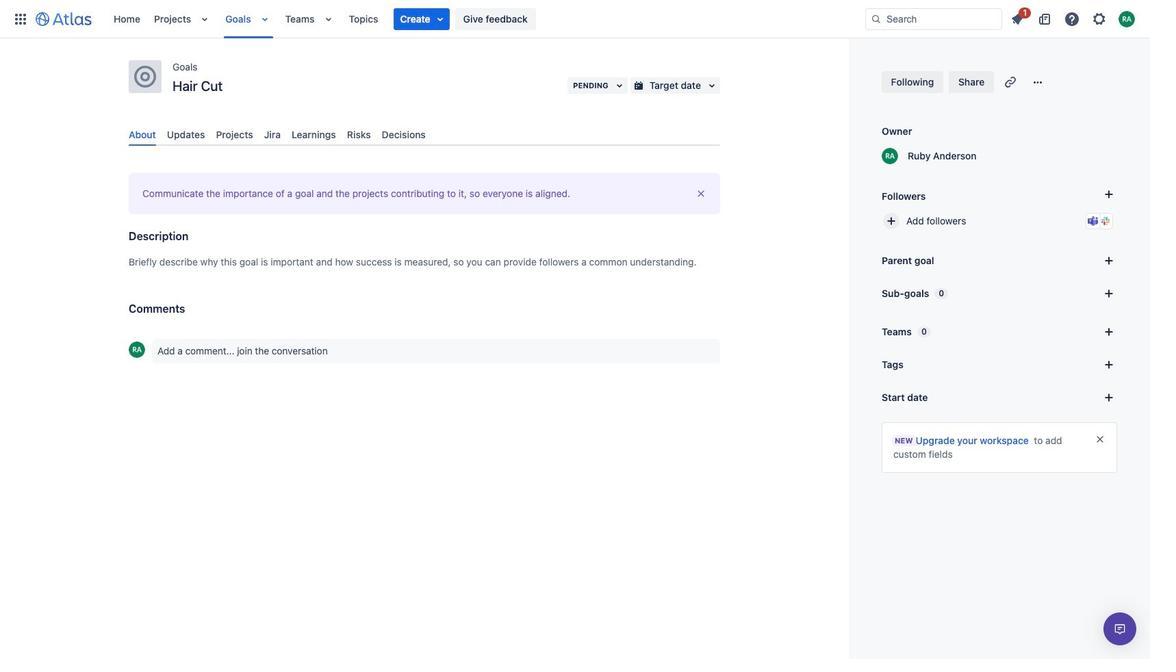 Task type: describe. For each thing, give the bounding box(es) containing it.
goal icon image
[[134, 66, 156, 88]]

add team image
[[1101, 324, 1117, 340]]

settings image
[[1091, 11, 1108, 27]]

set start date image
[[1101, 390, 1117, 406]]

add tag image
[[1101, 357, 1117, 373]]

1 horizontal spatial list
[[1005, 5, 1142, 30]]

1 horizontal spatial list item
[[1005, 5, 1031, 30]]

Search field
[[865, 8, 1002, 30]]

add a follower image
[[1101, 186, 1117, 203]]

slack logo showing nan channels are connected to this goal image
[[1100, 216, 1111, 227]]

1 vertical spatial close banner image
[[1095, 434, 1106, 445]]

top element
[[8, 0, 865, 38]]

0 horizontal spatial list
[[107, 0, 865, 38]]

0 vertical spatial close banner image
[[696, 188, 707, 199]]



Task type: locate. For each thing, give the bounding box(es) containing it.
account image
[[1119, 11, 1135, 27]]

open intercom messenger image
[[1112, 621, 1128, 637]]

close banner image
[[696, 188, 707, 199], [1095, 434, 1106, 445]]

switch to... image
[[12, 11, 29, 27]]

search image
[[871, 13, 882, 24]]

None search field
[[865, 8, 1002, 30]]

more icon image
[[1030, 74, 1046, 90]]

0 horizontal spatial list item
[[393, 8, 450, 30]]

help image
[[1064, 11, 1080, 27]]

msteams logo showing  channels are connected to this goal image
[[1088, 216, 1099, 227]]

banner
[[0, 0, 1150, 38]]

add follower image
[[883, 213, 900, 229]]

tab list
[[123, 123, 726, 146]]

notifications image
[[1009, 11, 1026, 27]]

list
[[107, 0, 865, 38], [1005, 5, 1142, 30]]

1 horizontal spatial close banner image
[[1095, 434, 1106, 445]]

list item inside list
[[393, 8, 450, 30]]

list item
[[1005, 5, 1031, 30], [393, 8, 450, 30]]

0 horizontal spatial close banner image
[[696, 188, 707, 199]]



Task type: vqa. For each thing, say whether or not it's contained in the screenshot.
Cancel 'button'
no



